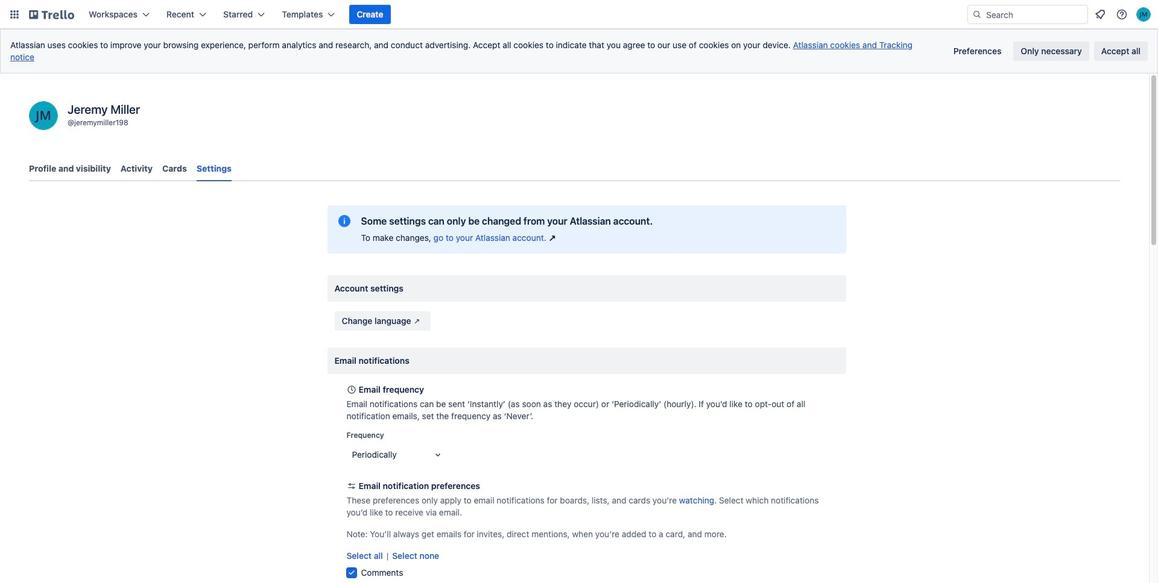 Task type: describe. For each thing, give the bounding box(es) containing it.
0 notifications image
[[1093, 7, 1107, 22]]

open information menu image
[[1116, 8, 1128, 21]]

jeremy miller (jeremymiller198) image
[[1136, 7, 1151, 22]]

back to home image
[[29, 5, 74, 24]]

information image
[[337, 214, 351, 229]]

Search field
[[982, 6, 1088, 23]]



Task type: vqa. For each thing, say whether or not it's contained in the screenshot.
the Primary element
yes



Task type: locate. For each thing, give the bounding box(es) containing it.
open image
[[430, 448, 445, 463]]

primary element
[[0, 0, 1158, 29]]

search image
[[972, 10, 982, 19]]

jeremy miller (jeremymiller198) image
[[29, 101, 58, 130]]

sm image
[[411, 315, 423, 328]]



